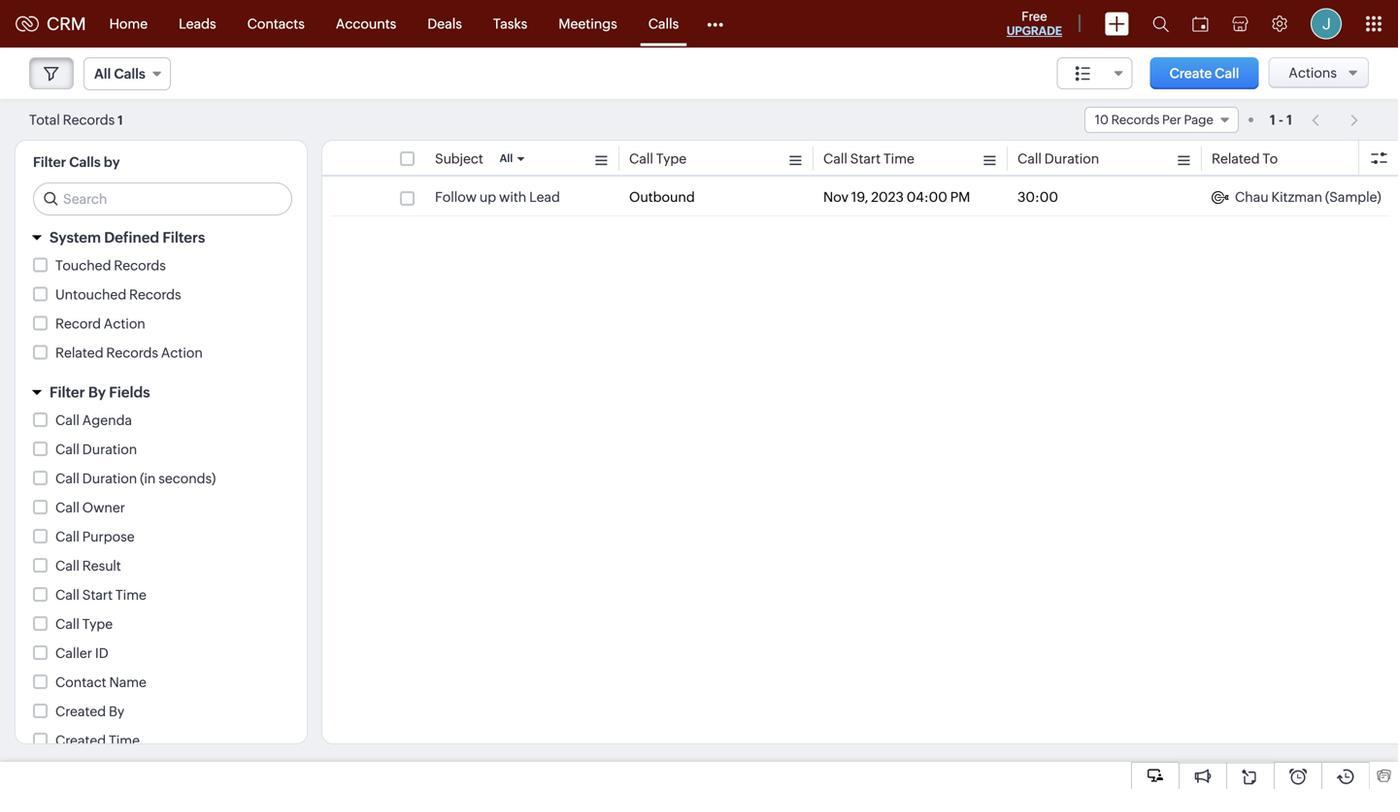 Task type: vqa. For each thing, say whether or not it's contained in the screenshot.
Chats image
no



Task type: locate. For each thing, give the bounding box(es) containing it.
related records action
[[55, 345, 203, 361]]

19,
[[851, 189, 869, 205]]

1 horizontal spatial 1
[[1270, 112, 1276, 128]]

calls left other modules field
[[648, 16, 679, 32]]

1 vertical spatial duration
[[82, 442, 137, 457]]

all
[[94, 66, 111, 82], [500, 152, 513, 165]]

time up nov 19, 2023 04:00 pm
[[884, 151, 915, 167]]

0 horizontal spatial all
[[94, 66, 111, 82]]

None field
[[1057, 57, 1133, 89]]

2 vertical spatial calls
[[69, 154, 101, 170]]

untouched records
[[55, 287, 181, 303]]

created down created by at the bottom of page
[[55, 733, 106, 749]]

0 vertical spatial time
[[884, 151, 915, 167]]

total records 1
[[29, 112, 123, 128]]

1 vertical spatial action
[[161, 345, 203, 361]]

1 horizontal spatial by
[[109, 704, 125, 720]]

04:00
[[907, 189, 948, 205]]

nov 19, 2023 04:00 pm
[[824, 189, 971, 205]]

2023
[[871, 189, 904, 205]]

0 horizontal spatial by
[[88, 384, 106, 401]]

records up fields
[[106, 345, 158, 361]]

0 vertical spatial calls
[[648, 16, 679, 32]]

0 vertical spatial related
[[1212, 151, 1260, 167]]

start down result
[[82, 588, 113, 603]]

duration
[[1045, 151, 1100, 167], [82, 442, 137, 457], [82, 471, 137, 487]]

call left owner at the bottom left
[[55, 500, 80, 516]]

agenda
[[82, 413, 132, 428]]

calls
[[648, 16, 679, 32], [114, 66, 146, 82], [69, 154, 101, 170]]

call duration (in seconds)
[[55, 471, 216, 487]]

2 created from the top
[[55, 733, 106, 749]]

created down contact on the bottom left of page
[[55, 704, 106, 720]]

0 horizontal spatial call duration
[[55, 442, 137, 457]]

1 right -
[[1287, 112, 1293, 128]]

start
[[850, 151, 881, 167], [82, 588, 113, 603]]

touched
[[55, 258, 111, 273]]

call type
[[629, 151, 687, 167], [55, 617, 113, 632]]

start up the 19,
[[850, 151, 881, 167]]

action up filter by fields dropdown button
[[161, 345, 203, 361]]

actions
[[1289, 65, 1337, 81]]

filters
[[163, 229, 205, 246]]

1 vertical spatial type
[[82, 617, 113, 632]]

per
[[1162, 113, 1182, 127]]

navigation
[[1302, 106, 1369, 134]]

1 horizontal spatial calls
[[114, 66, 146, 82]]

home link
[[94, 0, 163, 47]]

call up 30:00
[[1018, 151, 1042, 167]]

0 vertical spatial created
[[55, 704, 106, 720]]

upgrade
[[1007, 24, 1062, 37]]

records
[[63, 112, 115, 128], [1112, 113, 1160, 127], [114, 258, 166, 273], [129, 287, 181, 303], [106, 345, 158, 361]]

call down "call agenda"
[[55, 442, 80, 457]]

10 Records Per Page field
[[1085, 107, 1239, 133]]

1 vertical spatial call type
[[55, 617, 113, 632]]

filter inside dropdown button
[[50, 384, 85, 401]]

related left to
[[1212, 151, 1260, 167]]

leads
[[179, 16, 216, 32]]

by up "call agenda"
[[88, 384, 106, 401]]

0 horizontal spatial related
[[55, 345, 103, 361]]

deals link
[[412, 0, 478, 47]]

records down touched records on the left top of the page
[[129, 287, 181, 303]]

0 horizontal spatial calls
[[69, 154, 101, 170]]

tasks
[[493, 16, 528, 32]]

type up outbound
[[656, 151, 687, 167]]

accounts
[[336, 16, 397, 32]]

tasks link
[[478, 0, 543, 47]]

call up call owner
[[55, 471, 80, 487]]

time
[[884, 151, 915, 167], [115, 588, 147, 603], [109, 733, 140, 749]]

records down defined
[[114, 258, 166, 273]]

records for 10
[[1112, 113, 1160, 127]]

0 horizontal spatial 1
[[118, 113, 123, 128]]

chau kitzman (sample) link
[[1212, 187, 1382, 207]]

1 horizontal spatial start
[[850, 151, 881, 167]]

call duration
[[1018, 151, 1100, 167], [55, 442, 137, 457]]

1 vertical spatial by
[[109, 704, 125, 720]]

calls down home link
[[114, 66, 146, 82]]

call type up caller id
[[55, 617, 113, 632]]

records for total
[[63, 112, 115, 128]]

free upgrade
[[1007, 9, 1062, 37]]

defined
[[104, 229, 159, 246]]

1 vertical spatial created
[[55, 733, 106, 749]]

with
[[499, 189, 527, 205]]

10
[[1095, 113, 1109, 127]]

duration up owner at the bottom left
[[82, 471, 137, 487]]

1 vertical spatial calls
[[114, 66, 146, 82]]

type up id
[[82, 617, 113, 632]]

1 up by
[[118, 113, 123, 128]]

All Calls field
[[84, 57, 171, 90]]

all calls
[[94, 66, 146, 82]]

all up total records 1
[[94, 66, 111, 82]]

1 inside total records 1
[[118, 113, 123, 128]]

call inside 'create call' button
[[1215, 66, 1240, 81]]

by inside dropdown button
[[88, 384, 106, 401]]

records inside "10 records per page" field
[[1112, 113, 1160, 127]]

1 vertical spatial time
[[115, 588, 147, 603]]

0 vertical spatial call duration
[[1018, 151, 1100, 167]]

action up related records action on the left of page
[[104, 316, 145, 332]]

duration down agenda
[[82, 442, 137, 457]]

touched records
[[55, 258, 166, 273]]

by
[[104, 154, 120, 170]]

call duration up 30:00
[[1018, 151, 1100, 167]]

create menu element
[[1094, 0, 1141, 47]]

profile element
[[1299, 0, 1354, 47]]

filter by fields
[[50, 384, 150, 401]]

calls left by
[[69, 154, 101, 170]]

system
[[50, 229, 101, 246]]

record action
[[55, 316, 145, 332]]

free
[[1022, 9, 1047, 24]]

1 vertical spatial related
[[55, 345, 103, 361]]

filter up "call agenda"
[[50, 384, 85, 401]]

call right create
[[1215, 66, 1240, 81]]

1 vertical spatial start
[[82, 588, 113, 603]]

call start time down result
[[55, 588, 147, 603]]

30:00
[[1018, 189, 1059, 205]]

filter
[[33, 154, 66, 170], [50, 384, 85, 401]]

all up with
[[500, 152, 513, 165]]

call up call result
[[55, 529, 80, 545]]

action
[[104, 316, 145, 332], [161, 345, 203, 361]]

duration down 10
[[1045, 151, 1100, 167]]

1 vertical spatial call start time
[[55, 588, 147, 603]]

all for all calls
[[94, 66, 111, 82]]

0 vertical spatial call type
[[629, 151, 687, 167]]

0 vertical spatial action
[[104, 316, 145, 332]]

calls for all calls
[[114, 66, 146, 82]]

related for related records action
[[55, 345, 103, 361]]

records right 10
[[1112, 113, 1160, 127]]

0 vertical spatial type
[[656, 151, 687, 167]]

call
[[1215, 66, 1240, 81], [629, 151, 654, 167], [824, 151, 848, 167], [1018, 151, 1042, 167], [55, 413, 80, 428], [55, 442, 80, 457], [55, 471, 80, 487], [55, 500, 80, 516], [55, 529, 80, 545], [55, 558, 80, 574], [55, 588, 80, 603], [55, 617, 80, 632]]

0 horizontal spatial action
[[104, 316, 145, 332]]

1 vertical spatial all
[[500, 152, 513, 165]]

id
[[95, 646, 108, 661]]

filter calls by
[[33, 154, 120, 170]]

caller
[[55, 646, 92, 661]]

create call button
[[1150, 57, 1259, 89]]

0 vertical spatial filter
[[33, 154, 66, 170]]

filter by fields button
[[16, 375, 307, 410]]

result
[[82, 558, 121, 574]]

records up filter calls by
[[63, 112, 115, 128]]

type
[[656, 151, 687, 167], [82, 617, 113, 632]]

calls for filter calls by
[[69, 154, 101, 170]]

call type up outbound
[[629, 151, 687, 167]]

filter down total
[[33, 154, 66, 170]]

time down result
[[115, 588, 147, 603]]

0 vertical spatial all
[[94, 66, 111, 82]]

1 left -
[[1270, 112, 1276, 128]]

1 horizontal spatial related
[[1212, 151, 1260, 167]]

created
[[55, 704, 106, 720], [55, 733, 106, 749]]

record
[[55, 316, 101, 332]]

1 vertical spatial filter
[[50, 384, 85, 401]]

call start time
[[824, 151, 915, 167], [55, 588, 147, 603]]

0 vertical spatial duration
[[1045, 151, 1100, 167]]

0 horizontal spatial type
[[82, 617, 113, 632]]

(in
[[140, 471, 156, 487]]

owner
[[82, 500, 125, 516]]

all inside 'field'
[[94, 66, 111, 82]]

Search text field
[[34, 184, 291, 215]]

1
[[1270, 112, 1276, 128], [1287, 112, 1293, 128], [118, 113, 123, 128]]

2 horizontal spatial calls
[[648, 16, 679, 32]]

1 horizontal spatial call start time
[[824, 151, 915, 167]]

by down name
[[109, 704, 125, 720]]

2 horizontal spatial 1
[[1287, 112, 1293, 128]]

calls inside all calls 'field'
[[114, 66, 146, 82]]

1 created from the top
[[55, 704, 106, 720]]

0 vertical spatial by
[[88, 384, 106, 401]]

filter for filter calls by
[[33, 154, 66, 170]]

1 horizontal spatial action
[[161, 345, 203, 361]]

call duration down "call agenda"
[[55, 442, 137, 457]]

time down created by at the bottom of page
[[109, 733, 140, 749]]

1 horizontal spatial all
[[500, 152, 513, 165]]

by
[[88, 384, 106, 401], [109, 704, 125, 720]]

create menu image
[[1105, 12, 1129, 35]]

related down record
[[55, 345, 103, 361]]

call owner
[[55, 500, 125, 516]]

call start time up the 19,
[[824, 151, 915, 167]]

1 horizontal spatial call type
[[629, 151, 687, 167]]



Task type: describe. For each thing, give the bounding box(es) containing it.
call up caller
[[55, 617, 80, 632]]

search image
[[1153, 16, 1169, 32]]

1 horizontal spatial type
[[656, 151, 687, 167]]

related to
[[1212, 151, 1278, 167]]

size image
[[1076, 65, 1091, 83]]

caller id
[[55, 646, 108, 661]]

deals
[[428, 16, 462, 32]]

0 horizontal spatial call start time
[[55, 588, 147, 603]]

system defined filters
[[50, 229, 205, 246]]

calls inside calls link
[[648, 16, 679, 32]]

call agenda
[[55, 413, 132, 428]]

by for created
[[109, 704, 125, 720]]

to
[[1263, 151, 1278, 167]]

create call
[[1170, 66, 1240, 81]]

1 - 1
[[1270, 112, 1293, 128]]

call up nov
[[824, 151, 848, 167]]

filter for filter by fields
[[50, 384, 85, 401]]

outbound
[[629, 189, 695, 205]]

contacts link
[[232, 0, 320, 47]]

name
[[109, 675, 147, 690]]

1 horizontal spatial call duration
[[1018, 151, 1100, 167]]

contact name
[[55, 675, 147, 690]]

created time
[[55, 733, 140, 749]]

0 vertical spatial call start time
[[824, 151, 915, 167]]

call purpose
[[55, 529, 135, 545]]

2 vertical spatial time
[[109, 733, 140, 749]]

1 for total records 1
[[118, 113, 123, 128]]

calls link
[[633, 0, 695, 47]]

records for touched
[[114, 258, 166, 273]]

seconds)
[[159, 471, 216, 487]]

home
[[109, 16, 148, 32]]

calendar image
[[1193, 16, 1209, 32]]

records for related
[[106, 345, 158, 361]]

-
[[1279, 112, 1284, 128]]

leads link
[[163, 0, 232, 47]]

call up outbound
[[629, 151, 654, 167]]

total
[[29, 112, 60, 128]]

search element
[[1141, 0, 1181, 48]]

related for related to
[[1212, 151, 1260, 167]]

lead
[[529, 189, 560, 205]]

follow
[[435, 189, 477, 205]]

created for created by
[[55, 704, 106, 720]]

untouched
[[55, 287, 126, 303]]

by for filter
[[88, 384, 106, 401]]

up
[[480, 189, 496, 205]]

call result
[[55, 558, 121, 574]]

0 vertical spatial start
[[850, 151, 881, 167]]

logo image
[[16, 16, 39, 32]]

chau kitzman (sample)
[[1235, 189, 1382, 205]]

pm
[[951, 189, 971, 205]]

created by
[[55, 704, 125, 720]]

1 vertical spatial call duration
[[55, 442, 137, 457]]

nov
[[824, 189, 849, 205]]

page
[[1184, 113, 1214, 127]]

2 vertical spatial duration
[[82, 471, 137, 487]]

call left agenda
[[55, 413, 80, 428]]

create
[[1170, 66, 1212, 81]]

1 for 1 - 1
[[1287, 112, 1293, 128]]

records for untouched
[[129, 287, 181, 303]]

0 horizontal spatial call type
[[55, 617, 113, 632]]

chau
[[1235, 189, 1269, 205]]

follow up with lead link
[[435, 187, 560, 207]]

0 horizontal spatial start
[[82, 588, 113, 603]]

meetings link
[[543, 0, 633, 47]]

purpose
[[82, 529, 135, 545]]

all for all
[[500, 152, 513, 165]]

profile image
[[1311, 8, 1342, 39]]

created for created time
[[55, 733, 106, 749]]

call left result
[[55, 558, 80, 574]]

system defined filters button
[[16, 220, 307, 255]]

meetings
[[559, 16, 617, 32]]

fields
[[109, 384, 150, 401]]

(sample)
[[1326, 189, 1382, 205]]

crm link
[[16, 14, 86, 34]]

follow up with lead
[[435, 189, 560, 205]]

call down call result
[[55, 588, 80, 603]]

crm
[[47, 14, 86, 34]]

contacts
[[247, 16, 305, 32]]

subject
[[435, 151, 483, 167]]

Other Modules field
[[695, 8, 736, 39]]

kitzman
[[1272, 189, 1323, 205]]

contact
[[55, 675, 106, 690]]

accounts link
[[320, 0, 412, 47]]

10 records per page
[[1095, 113, 1214, 127]]



